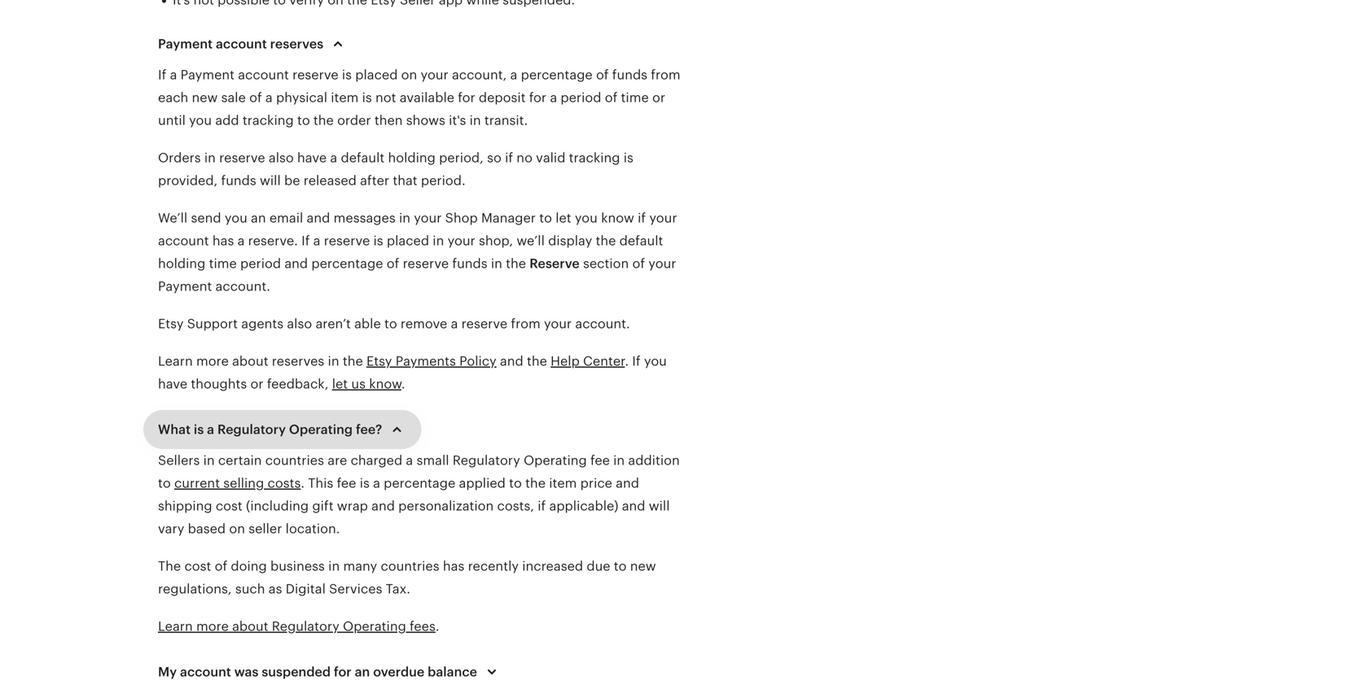 Task type: locate. For each thing, give the bounding box(es) containing it.
2 vertical spatial percentage
[[384, 477, 456, 491]]

1 vertical spatial about
[[232, 620, 268, 635]]

account. up center
[[575, 317, 630, 332]]

new inside if a payment account reserve is placed on your account, a percentage of funds from each new sale of a physical item is not available for deposit for a period of time or until you add tracking to the order then shows it's in transit.
[[192, 90, 218, 105]]

1 horizontal spatial have
[[297, 151, 327, 165]]

operating for fee?
[[289, 423, 353, 437]]

account down payment account reserves 'dropdown button'
[[238, 68, 289, 82]]

account right my
[[180, 666, 231, 680]]

1 horizontal spatial know
[[601, 211, 634, 226]]

if right center
[[632, 354, 641, 369]]

0 horizontal spatial an
[[251, 211, 266, 226]]

2 horizontal spatial for
[[529, 90, 547, 105]]

placed inside we'll send you an email and messages in your shop manager to let you know if your account has a reserve. if a reserve is placed in your shop, we'll display the default holding time period and percentage of reserve funds in the
[[387, 234, 429, 248]]

0 vertical spatial an
[[251, 211, 266, 226]]

1 vertical spatial have
[[158, 377, 187, 392]]

so
[[487, 151, 502, 165]]

on inside if a payment account reserve is placed on your account, a percentage of funds from each new sale of a physical item is not available for deposit for a period of time or until you add tracking to the order then shows it's in transit.
[[401, 68, 417, 82]]

on
[[401, 68, 417, 82], [229, 522, 245, 537]]

us
[[351, 377, 366, 392]]

holding inside orders in reserve also have a default holding period, so if no valid tracking is provided, funds will be released after that period.
[[388, 151, 436, 165]]

cost down current selling costs link
[[216, 499, 243, 514]]

etsy support agents also aren't able to remove a reserve from your account.
[[158, 317, 630, 332]]

period down reserve. on the left of page
[[240, 257, 281, 271]]

1 horizontal spatial percentage
[[384, 477, 456, 491]]

period up the valid
[[561, 90, 602, 105]]

holding inside we'll send you an email and messages in your shop manager to let you know if your account has a reserve. if a reserve is placed in your shop, we'll display the default holding time period and percentage of reserve funds in the
[[158, 257, 206, 271]]

operating up price
[[524, 454, 587, 468]]

you right center
[[644, 354, 667, 369]]

1 vertical spatial holding
[[158, 257, 206, 271]]

1 vertical spatial if
[[301, 234, 310, 248]]

item inside if a payment account reserve is placed on your account, a percentage of funds from each new sale of a physical item is not available for deposit for a period of time or until you add tracking to the order then shows it's in transit.
[[331, 90, 359, 105]]

recently
[[468, 560, 519, 574]]

a inside sellers in certain countries are charged a small regulatory operating fee in addition to
[[406, 454, 413, 468]]

gift
[[312, 499, 334, 514]]

regulatory for what is a regulatory operating fee?
[[217, 423, 286, 437]]

1 horizontal spatial will
[[649, 499, 670, 514]]

have up released
[[297, 151, 327, 165]]

you inside if a payment account reserve is placed on your account, a percentage of funds from each new sale of a physical item is not available for deposit for a period of time or until you add tracking to the order then shows it's in transit.
[[189, 113, 212, 128]]

thoughts
[[191, 377, 247, 392]]

0 horizontal spatial if
[[158, 68, 166, 82]]

0 vertical spatial new
[[192, 90, 218, 105]]

has
[[213, 234, 234, 248], [443, 560, 465, 574]]

your inside "section of your payment account."
[[649, 257, 676, 271]]

1 horizontal spatial account.
[[575, 317, 630, 332]]

is right the valid
[[624, 151, 634, 165]]

has inside we'll send you an email and messages in your shop manager to let you know if your account has a reserve. if a reserve is placed in your shop, we'll display the default holding time period and percentage of reserve funds in the
[[213, 234, 234, 248]]

payment inside if a payment account reserve is placed on your account, a percentage of funds from each new sale of a physical item is not available for deposit for a period of time or until you add tracking to the order then shows it's in transit.
[[181, 68, 235, 82]]

an up reserve. on the left of page
[[251, 211, 266, 226]]

2 horizontal spatial funds
[[612, 68, 648, 82]]

also inside orders in reserve also have a default holding period, so if no valid tracking is provided, funds will be released after that period.
[[269, 151, 294, 165]]

0 vertical spatial operating
[[289, 423, 353, 437]]

percentage inside we'll send you an email and messages in your shop manager to let you know if your account has a reserve. if a reserve is placed in your shop, we'll display the default holding time period and percentage of reserve funds in the
[[311, 257, 383, 271]]

send
[[191, 211, 221, 226]]

more for learn more about regulatory operating fees .
[[196, 620, 229, 635]]

reserves up physical
[[270, 37, 324, 51]]

0 vertical spatial reserves
[[270, 37, 324, 51]]

0 horizontal spatial holding
[[158, 257, 206, 271]]

current
[[174, 477, 220, 491]]

a inside . this fee is a percentage applied to the item price and shipping cost (including gift wrap and personalization costs, if applicable) and will vary based on seller location.
[[373, 477, 380, 491]]

tracking right the valid
[[569, 151, 620, 165]]

payment inside 'dropdown button'
[[158, 37, 213, 51]]

1 learn from the top
[[158, 354, 193, 369]]

until
[[158, 113, 186, 128]]

0 horizontal spatial countries
[[265, 454, 324, 468]]

if inside if you have thoughts or feedback,
[[632, 354, 641, 369]]

for
[[458, 90, 475, 105], [529, 90, 547, 105], [334, 666, 352, 680]]

what is a regulatory operating fee?
[[158, 423, 382, 437]]

account inside dropdown button
[[180, 666, 231, 680]]

reserve inside orders in reserve also have a default holding period, so if no valid tracking is provided, funds will be released after that period.
[[219, 151, 265, 165]]

in inside orders in reserve also have a default holding period, so if no valid tracking is provided, funds will be released after that period.
[[204, 151, 216, 165]]

applied
[[459, 477, 506, 491]]

section
[[583, 257, 629, 271]]

operating inside dropdown button
[[289, 423, 353, 437]]

2 learn from the top
[[158, 620, 193, 635]]

0 horizontal spatial if
[[505, 151, 513, 165]]

if inside if a payment account reserve is placed on your account, a percentage of funds from each new sale of a physical item is not available for deposit for a period of time or until you add tracking to the order then shows it's in transit.
[[158, 68, 166, 82]]

reserve inside if a payment account reserve is placed on your account, a percentage of funds from each new sale of a physical item is not available for deposit for a period of time or until you add tracking to the order then shows it's in transit.
[[293, 68, 339, 82]]

1 vertical spatial learn
[[158, 620, 193, 635]]

0 vertical spatial or
[[652, 90, 666, 105]]

small
[[417, 454, 449, 468]]

2 vertical spatial funds
[[452, 257, 488, 271]]

cost inside the cost of doing business in many countries has recently increased due to new regulations, such as digital services tax.
[[184, 560, 211, 574]]

a inside orders in reserve also have a default holding period, so if no valid tracking is provided, funds will be released after that period.
[[330, 151, 337, 165]]

if a payment account reserve is placed on your account, a percentage of funds from each new sale of a physical item is not available for deposit for a period of time or until you add tracking to the order then shows it's in transit.
[[158, 68, 681, 128]]

transit.
[[485, 113, 528, 128]]

percentage down 'small'
[[384, 477, 456, 491]]

operating for fees
[[343, 620, 406, 635]]

1 horizontal spatial on
[[401, 68, 417, 82]]

account.
[[216, 279, 270, 294], [575, 317, 630, 332]]

will inside . this fee is a percentage applied to the item price and shipping cost (including gift wrap and personalization costs, if applicable) and will vary based on seller location.
[[649, 499, 670, 514]]

for right suspended
[[334, 666, 352, 680]]

1 vertical spatial has
[[443, 560, 465, 574]]

shows
[[406, 113, 445, 128]]

let us know link
[[332, 377, 401, 392]]

available
[[400, 90, 455, 105]]

item up "order"
[[331, 90, 359, 105]]

placed up not
[[355, 68, 398, 82]]

1 vertical spatial fee
[[337, 477, 356, 491]]

default up section
[[620, 234, 663, 248]]

0 vertical spatial tracking
[[243, 113, 294, 128]]

to up we'll on the top of page
[[539, 211, 552, 226]]

1 vertical spatial etsy
[[367, 354, 392, 369]]

1 horizontal spatial period
[[561, 90, 602, 105]]

if down email
[[301, 234, 310, 248]]

doing
[[231, 560, 267, 574]]

0 vertical spatial regulatory
[[217, 423, 286, 437]]

regulations,
[[158, 582, 232, 597]]

the inside if a payment account reserve is placed on your account, a percentage of funds from each new sale of a physical item is not available for deposit for a period of time or until you add tracking to the order then shows it's in transit.
[[314, 113, 334, 128]]

know down learn more about reserves in the etsy payments policy and the help center .
[[369, 377, 401, 392]]

my account was suspended for an overdue balance
[[158, 666, 477, 680]]

and right applicable) on the left bottom
[[622, 499, 646, 514]]

1 vertical spatial let
[[332, 377, 348, 392]]

0 vertical spatial if
[[158, 68, 166, 82]]

new left sale
[[192, 90, 218, 105]]

my account was suspended for an overdue balance button
[[143, 653, 516, 690]]

1 horizontal spatial time
[[621, 90, 649, 105]]

1 vertical spatial regulatory
[[453, 454, 520, 468]]

center
[[583, 354, 625, 369]]

selling
[[223, 477, 264, 491]]

each
[[158, 90, 188, 105]]

item inside . this fee is a percentage applied to the item price and shipping cost (including gift wrap and personalization costs, if applicable) and will vary based on seller location.
[[549, 477, 577, 491]]

a inside dropdown button
[[207, 423, 214, 437]]

location.
[[286, 522, 340, 537]]

the down we'll on the top of page
[[506, 257, 526, 271]]

item up applicable) on the left bottom
[[549, 477, 577, 491]]

reserves
[[270, 37, 324, 51], [272, 354, 324, 369]]

regulatory up certain
[[217, 423, 286, 437]]

1 vertical spatial will
[[649, 499, 670, 514]]

to inside . this fee is a percentage applied to the item price and shipping cost (including gift wrap and personalization costs, if applicable) and will vary based on seller location.
[[509, 477, 522, 491]]

you left add on the top left of page
[[189, 113, 212, 128]]

0 horizontal spatial item
[[331, 90, 359, 105]]

0 vertical spatial on
[[401, 68, 417, 82]]

a right "what"
[[207, 423, 214, 437]]

account up sale
[[216, 37, 267, 51]]

0 horizontal spatial account.
[[216, 279, 270, 294]]

0 vertical spatial if
[[505, 151, 513, 165]]

current selling costs link
[[174, 477, 301, 491]]

0 horizontal spatial default
[[341, 151, 385, 165]]

sale
[[221, 90, 246, 105]]

payment up each
[[158, 37, 213, 51]]

you inside if you have thoughts or feedback,
[[644, 354, 667, 369]]

we'll
[[517, 234, 545, 248]]

etsy
[[158, 317, 184, 332], [367, 354, 392, 369]]

1 vertical spatial payment
[[181, 68, 235, 82]]

more up thoughts
[[196, 354, 229, 369]]

account inside we'll send you an email and messages in your shop manager to let you know if your account has a reserve. if a reserve is placed in your shop, we'll display the default holding time period and percentage of reserve funds in the
[[158, 234, 209, 248]]

have up "what"
[[158, 377, 187, 392]]

or
[[652, 90, 666, 105], [250, 377, 264, 392]]

operating down services
[[343, 620, 406, 635]]

in right it's
[[470, 113, 481, 128]]

default
[[341, 151, 385, 165], [620, 234, 663, 248]]

1 horizontal spatial new
[[630, 560, 656, 574]]

also for agents
[[287, 317, 312, 332]]

the left "order"
[[314, 113, 334, 128]]

account
[[216, 37, 267, 51], [238, 68, 289, 82], [158, 234, 209, 248], [180, 666, 231, 680]]

display
[[548, 234, 592, 248]]

about down such
[[232, 620, 268, 635]]

from inside if a payment account reserve is placed on your account, a percentage of funds from each new sale of a physical item is not available for deposit for a period of time or until you add tracking to the order then shows it's in transit.
[[651, 68, 681, 82]]

released
[[304, 174, 357, 188]]

also up be
[[269, 151, 294, 165]]

1 vertical spatial countries
[[381, 560, 440, 574]]

the inside . this fee is a percentage applied to the item price and shipping cost (including gift wrap and personalization costs, if applicable) and will vary based on seller location.
[[525, 477, 546, 491]]

2 horizontal spatial if
[[638, 211, 646, 226]]

fee up price
[[591, 454, 610, 468]]

know up section
[[601, 211, 634, 226]]

add
[[215, 113, 239, 128]]

learn for learn more about regulatory operating fees .
[[158, 620, 193, 635]]

regulatory down digital
[[272, 620, 340, 635]]

etsy left support
[[158, 317, 184, 332]]

period,
[[439, 151, 484, 165]]

funds inside we'll send you an email and messages in your shop manager to let you know if your account has a reserve. if a reserve is placed in your shop, we'll display the default holding time period and percentage of reserve funds in the
[[452, 257, 488, 271]]

let
[[556, 211, 572, 226], [332, 377, 348, 392]]

and right price
[[616, 477, 639, 491]]

0 vertical spatial account.
[[216, 279, 270, 294]]

a up deposit
[[510, 68, 518, 82]]

if inside orders in reserve also have a default holding period, so if no valid tracking is provided, funds will be released after that period.
[[505, 151, 513, 165]]

also left aren't
[[287, 317, 312, 332]]

new right due
[[630, 560, 656, 574]]

orders
[[158, 151, 201, 165]]

0 vertical spatial more
[[196, 354, 229, 369]]

learn
[[158, 354, 193, 369], [158, 620, 193, 635]]

1 vertical spatial period
[[240, 257, 281, 271]]

1 vertical spatial cost
[[184, 560, 211, 574]]

0 vertical spatial holding
[[388, 151, 436, 165]]

1 horizontal spatial funds
[[452, 257, 488, 271]]

holding up that
[[388, 151, 436, 165]]

1 horizontal spatial or
[[652, 90, 666, 105]]

0 vertical spatial default
[[341, 151, 385, 165]]

the left help
[[527, 354, 547, 369]]

for inside dropdown button
[[334, 666, 352, 680]]

about
[[232, 354, 268, 369], [232, 620, 268, 635]]

if inside . this fee is a percentage applied to the item price and shipping cost (including gift wrap and personalization costs, if applicable) and will vary based on seller location.
[[538, 499, 546, 514]]

0 vertical spatial cost
[[216, 499, 243, 514]]

is inside we'll send you an email and messages in your shop manager to let you know if your account has a reserve. if a reserve is placed in your shop, we'll display the default holding time period and percentage of reserve funds in the
[[373, 234, 383, 248]]

has down send
[[213, 234, 234, 248]]

a down charged
[[373, 477, 380, 491]]

on left seller
[[229, 522, 245, 537]]

to right due
[[614, 560, 627, 574]]

manager
[[481, 211, 536, 226]]

to up costs,
[[509, 477, 522, 491]]

to inside we'll send you an email and messages in your shop manager to let you know if your account has a reserve. if a reserve is placed in your shop, we'll display the default holding time period and percentage of reserve funds in the
[[539, 211, 552, 226]]

etsy up let us know .
[[367, 354, 392, 369]]

2 more from the top
[[196, 620, 229, 635]]

a left physical
[[265, 90, 273, 105]]

new inside the cost of doing business in many countries has recently increased due to new regulations, such as digital services tax.
[[630, 560, 656, 574]]

a left reserve. on the left of page
[[238, 234, 245, 248]]

has left recently
[[443, 560, 465, 574]]

in down aren't
[[328, 354, 339, 369]]

countries up costs
[[265, 454, 324, 468]]

a
[[170, 68, 177, 82], [510, 68, 518, 82], [265, 90, 273, 105], [550, 90, 557, 105], [330, 151, 337, 165], [238, 234, 245, 248], [313, 234, 321, 248], [451, 317, 458, 332], [207, 423, 214, 437], [406, 454, 413, 468], [373, 477, 380, 491]]

reserves inside payment account reserves 'dropdown button'
[[270, 37, 324, 51]]

1 horizontal spatial if
[[538, 499, 546, 514]]

0 horizontal spatial fee
[[337, 477, 356, 491]]

if up each
[[158, 68, 166, 82]]

1 vertical spatial operating
[[524, 454, 587, 468]]

0 vertical spatial has
[[213, 234, 234, 248]]

0 horizontal spatial on
[[229, 522, 245, 537]]

we'll send you an email and messages in your shop manager to let you know if your account has a reserve. if a reserve is placed in your shop, we'll display the default holding time period and percentage of reserve funds in the
[[158, 211, 677, 271]]

0 horizontal spatial or
[[250, 377, 264, 392]]

1 horizontal spatial has
[[443, 560, 465, 574]]

the cost of doing business in many countries has recently increased due to new regulations, such as digital services tax.
[[158, 560, 656, 597]]

a up released
[[330, 151, 337, 165]]

2 vertical spatial regulatory
[[272, 620, 340, 635]]

0 vertical spatial also
[[269, 151, 294, 165]]

0 vertical spatial know
[[601, 211, 634, 226]]

.
[[625, 354, 629, 369], [401, 377, 405, 392], [301, 477, 305, 491], [436, 620, 440, 635]]

an left overdue
[[355, 666, 370, 680]]

is down charged
[[360, 477, 370, 491]]

section of your payment account.
[[158, 257, 676, 294]]

countries inside the cost of doing business in many countries has recently increased due to new regulations, such as digital services tax.
[[381, 560, 440, 574]]

1 horizontal spatial countries
[[381, 560, 440, 574]]

regulatory for learn more about regulatory operating fees .
[[272, 620, 340, 635]]

reserve.
[[248, 234, 298, 248]]

1 horizontal spatial an
[[355, 666, 370, 680]]

. inside . this fee is a percentage applied to the item price and shipping cost (including gift wrap and personalization costs, if applicable) and will vary based on seller location.
[[301, 477, 305, 491]]

2 about from the top
[[232, 620, 268, 635]]

0 vertical spatial item
[[331, 90, 359, 105]]

for up it's
[[458, 90, 475, 105]]

2 horizontal spatial if
[[632, 354, 641, 369]]

from
[[651, 68, 681, 82], [511, 317, 541, 332]]

1 more from the top
[[196, 354, 229, 369]]

1 vertical spatial item
[[549, 477, 577, 491]]

has inside the cost of doing business in many countries has recently increased due to new regulations, such as digital services tax.
[[443, 560, 465, 574]]

what is a regulatory operating fee? button
[[143, 411, 421, 450]]

0 horizontal spatial period
[[240, 257, 281, 271]]

0 vertical spatial from
[[651, 68, 681, 82]]

1 horizontal spatial fee
[[591, 454, 610, 468]]

1 vertical spatial placed
[[387, 234, 429, 248]]

if
[[505, 151, 513, 165], [638, 211, 646, 226], [538, 499, 546, 514]]

holding down we'll
[[158, 257, 206, 271]]

countries
[[265, 454, 324, 468], [381, 560, 440, 574]]

0 horizontal spatial funds
[[221, 174, 256, 188]]

to down sellers
[[158, 477, 171, 491]]

is
[[342, 68, 352, 82], [362, 90, 372, 105], [624, 151, 634, 165], [373, 234, 383, 248], [194, 423, 204, 437], [360, 477, 370, 491]]

1 vertical spatial more
[[196, 620, 229, 635]]

regulatory up applied
[[453, 454, 520, 468]]

is down messages
[[373, 234, 383, 248]]

shipping
[[158, 499, 212, 514]]

payment up sale
[[181, 68, 235, 82]]

default up the after
[[341, 151, 385, 165]]

0 vertical spatial funds
[[612, 68, 648, 82]]

percentage up deposit
[[521, 68, 593, 82]]

1 vertical spatial on
[[229, 522, 245, 537]]

tracking
[[243, 113, 294, 128], [569, 151, 620, 165]]

about up thoughts
[[232, 354, 268, 369]]

1 vertical spatial know
[[369, 377, 401, 392]]

about for regulatory
[[232, 620, 268, 635]]

0 horizontal spatial cost
[[184, 560, 211, 574]]

in down shop,
[[491, 257, 503, 271]]

1 vertical spatial or
[[250, 377, 264, 392]]

0 horizontal spatial for
[[334, 666, 352, 680]]

2 horizontal spatial percentage
[[521, 68, 593, 82]]

1 vertical spatial funds
[[221, 174, 256, 188]]

2 vertical spatial if
[[632, 354, 641, 369]]

0 vertical spatial percentage
[[521, 68, 593, 82]]

learn up thoughts
[[158, 354, 193, 369]]

agents
[[241, 317, 284, 332]]

learn down 'regulations,'
[[158, 620, 193, 635]]

period
[[561, 90, 602, 105], [240, 257, 281, 271]]

1 vertical spatial an
[[355, 666, 370, 680]]

. this fee is a percentage applied to the item price and shipping cost (including gift wrap and personalization costs, if applicable) and will vary based on seller location.
[[158, 477, 670, 537]]

let left us at left bottom
[[332, 377, 348, 392]]

cost up 'regulations,'
[[184, 560, 211, 574]]

0 horizontal spatial let
[[332, 377, 348, 392]]

1 vertical spatial percentage
[[311, 257, 383, 271]]

that
[[393, 174, 418, 188]]

the up section
[[596, 234, 616, 248]]

not
[[376, 90, 396, 105]]

period inside if a payment account reserve is placed on your account, a percentage of funds from each new sale of a physical item is not available for deposit for a period of time or until you add tracking to the order then shows it's in transit.
[[561, 90, 602, 105]]

and right wrap
[[372, 499, 395, 514]]

in inside the cost of doing business in many countries has recently increased due to new regulations, such as digital services tax.
[[328, 560, 340, 574]]

1 vertical spatial account.
[[575, 317, 630, 332]]

if inside we'll send you an email and messages in your shop manager to let you know if your account has a reserve. if a reserve is placed in your shop, we'll display the default holding time period and percentage of reserve funds in the
[[638, 211, 646, 226]]

in right orders
[[204, 151, 216, 165]]

1 vertical spatial reserves
[[272, 354, 324, 369]]

of inside the cost of doing business in many countries has recently increased due to new regulations, such as digital services tax.
[[215, 560, 227, 574]]

1 horizontal spatial if
[[301, 234, 310, 248]]

feedback,
[[267, 377, 329, 392]]

we'll
[[158, 211, 188, 226]]

period inside we'll send you an email and messages in your shop manager to let you know if your account has a reserve. if a reserve is placed in your shop, we'll display the default holding time period and percentage of reserve funds in the
[[240, 257, 281, 271]]

of
[[596, 68, 609, 82], [249, 90, 262, 105], [605, 90, 618, 105], [387, 257, 399, 271], [632, 257, 645, 271], [215, 560, 227, 574]]

payment account reserves button
[[143, 24, 363, 64]]

payment up support
[[158, 279, 212, 294]]

sellers in certain countries are charged a small regulatory operating fee in addition to
[[158, 454, 680, 491]]

item
[[331, 90, 359, 105], [549, 477, 577, 491]]

2 vertical spatial operating
[[343, 620, 406, 635]]

0 horizontal spatial has
[[213, 234, 234, 248]]

0 vertical spatial have
[[297, 151, 327, 165]]

in left many
[[328, 560, 340, 574]]

0 horizontal spatial time
[[209, 257, 237, 271]]

1 horizontal spatial default
[[620, 234, 663, 248]]

0 vertical spatial learn
[[158, 354, 193, 369]]

to inside the cost of doing business in many countries has recently increased due to new regulations, such as digital services tax.
[[614, 560, 627, 574]]

regulatory inside dropdown button
[[217, 423, 286, 437]]

0 horizontal spatial new
[[192, 90, 218, 105]]

for right deposit
[[529, 90, 547, 105]]

1 about from the top
[[232, 354, 268, 369]]

let up display
[[556, 211, 572, 226]]

able
[[354, 317, 381, 332]]

operating up are
[[289, 423, 353, 437]]

you up display
[[575, 211, 598, 226]]

account. up agents
[[216, 279, 270, 294]]



Task type: vqa. For each thing, say whether or not it's contained in the screenshot.
OF in the Section Of Your Payment Account.
yes



Task type: describe. For each thing, give the bounding box(es) containing it.
in up current
[[203, 454, 215, 468]]

vary
[[158, 522, 184, 537]]

learn for learn more about reserves in the etsy payments policy and the help center .
[[158, 354, 193, 369]]

or inside if you have thoughts or feedback,
[[250, 377, 264, 392]]

fee inside sellers in certain countries are charged a small regulatory operating fee in addition to
[[591, 454, 610, 468]]

after
[[360, 174, 389, 188]]

countries inside sellers in certain countries are charged a small regulatory operating fee in addition to
[[265, 454, 324, 468]]

know inside we'll send you an email and messages in your shop manager to let you know if your account has a reserve. if a reserve is placed in your shop, we'll display the default holding time period and percentage of reserve funds in the
[[601, 211, 634, 226]]

let inside we'll send you an email and messages in your shop manager to let you know if your account has a reserve. if a reserve is placed in your shop, we'll display the default holding time period and percentage of reserve funds in the
[[556, 211, 572, 226]]

. right help
[[625, 354, 629, 369]]

if for account
[[158, 68, 166, 82]]

policy
[[460, 354, 497, 369]]

my
[[158, 666, 177, 680]]

and down reserve. on the left of page
[[285, 257, 308, 271]]

a up each
[[170, 68, 177, 82]]

on inside . this fee is a percentage applied to the item price and shipping cost (including gift wrap and personalization costs, if applicable) and will vary based on seller location.
[[229, 522, 245, 537]]

current selling costs
[[174, 477, 301, 491]]

payment account reserves
[[158, 37, 324, 51]]

cost inside . this fee is a percentage applied to the item price and shipping cost (including gift wrap and personalization costs, if applicable) and will vary based on seller location.
[[216, 499, 243, 514]]

sellers
[[158, 454, 200, 468]]

is inside . this fee is a percentage applied to the item price and shipping cost (including gift wrap and personalization costs, if applicable) and will vary based on seller location.
[[360, 477, 370, 491]]

support
[[187, 317, 238, 332]]

to right able
[[384, 317, 397, 332]]

(including
[[246, 499, 309, 514]]

aren't
[[316, 317, 351, 332]]

or inside if a payment account reserve is placed on your account, a percentage of funds from each new sale of a physical item is not available for deposit for a period of time or until you add tracking to the order then shows it's in transit.
[[652, 90, 666, 105]]

and right policy
[[500, 354, 524, 369]]

is inside dropdown button
[[194, 423, 204, 437]]

digital
[[286, 582, 326, 597]]

you right send
[[225, 211, 247, 226]]

a right remove on the left top of page
[[451, 317, 458, 332]]

suspended
[[262, 666, 331, 680]]

let us know .
[[332, 377, 405, 392]]

of inside "section of your payment account."
[[632, 257, 645, 271]]

to inside sellers in certain countries are charged a small regulatory operating fee in addition to
[[158, 477, 171, 491]]

reserve down shop
[[403, 257, 449, 271]]

certain
[[218, 454, 262, 468]]

percentage inside . this fee is a percentage applied to the item price and shipping cost (including gift wrap and personalization costs, if applicable) and will vary based on seller location.
[[384, 477, 456, 491]]

payment inside "section of your payment account."
[[158, 279, 212, 294]]

and right email
[[307, 211, 330, 226]]

if for thoughts
[[632, 354, 641, 369]]

. up balance
[[436, 620, 440, 635]]

will inside orders in reserve also have a default holding period, so if no valid tracking is provided, funds will be released after that period.
[[260, 174, 281, 188]]

order
[[337, 113, 371, 128]]

services
[[329, 582, 382, 597]]

tracking inside orders in reserve also have a default holding period, so if no valid tracking is provided, funds will be released after that period.
[[569, 151, 620, 165]]

many
[[343, 560, 377, 574]]

etsy payments policy link
[[367, 354, 497, 369]]

fee inside . this fee is a percentage applied to the item price and shipping cost (including gift wrap and personalization costs, if applicable) and will vary based on seller location.
[[337, 477, 356, 491]]

orders in reserve also have a default holding period, so if no valid tracking is provided, funds will be released after that period.
[[158, 151, 634, 188]]

addition
[[628, 454, 680, 468]]

is up "order"
[[342, 68, 352, 82]]

funds inside orders in reserve also have a default holding period, so if no valid tracking is provided, funds will be released after that period.
[[221, 174, 256, 188]]

what
[[158, 423, 191, 437]]

overdue
[[373, 666, 425, 680]]

increased
[[522, 560, 583, 574]]

help
[[551, 354, 580, 369]]

0 horizontal spatial etsy
[[158, 317, 184, 332]]

time inside we'll send you an email and messages in your shop manager to let you know if your account has a reserve. if a reserve is placed in your shop, we'll display the default holding time period and percentage of reserve funds in the
[[209, 257, 237, 271]]

shop
[[445, 211, 478, 226]]

in down that
[[399, 211, 411, 226]]

as
[[269, 582, 282, 597]]

physical
[[276, 90, 327, 105]]

1 horizontal spatial for
[[458, 90, 475, 105]]

costs
[[268, 477, 301, 491]]

account. inside "section of your payment account."
[[216, 279, 270, 294]]

about for reserves
[[232, 354, 268, 369]]

more for learn more about reserves in the etsy payments policy and the help center .
[[196, 354, 229, 369]]

remove
[[401, 317, 447, 332]]

to inside if a payment account reserve is placed on your account, a percentage of funds from each new sale of a physical item is not available for deposit for a period of time or until you add tracking to the order then shows it's in transit.
[[297, 113, 310, 128]]

percentage inside if a payment account reserve is placed on your account, a percentage of funds from each new sale of a physical item is not available for deposit for a period of time or until you add tracking to the order then shows it's in transit.
[[521, 68, 593, 82]]

shop,
[[479, 234, 513, 248]]

fees
[[410, 620, 436, 635]]

reserve up policy
[[462, 317, 508, 332]]

charged
[[351, 454, 403, 468]]

seller
[[249, 522, 282, 537]]

be
[[284, 174, 300, 188]]

the up us at left bottom
[[343, 354, 363, 369]]

wrap
[[337, 499, 368, 514]]

email
[[270, 211, 303, 226]]

was
[[234, 666, 259, 680]]

placed inside if a payment account reserve is placed on your account, a percentage of funds from each new sale of a physical item is not available for deposit for a period of time or until you add tracking to the order then shows it's in transit.
[[355, 68, 398, 82]]

messages
[[334, 211, 396, 226]]

provided,
[[158, 174, 218, 188]]

1 horizontal spatial etsy
[[367, 354, 392, 369]]

default inside we'll send you an email and messages in your shop manager to let you know if your account has a reserve. if a reserve is placed in your shop, we'll display the default holding time period and percentage of reserve funds in the
[[620, 234, 663, 248]]

due
[[587, 560, 611, 574]]

fee?
[[356, 423, 382, 437]]

account inside 'dropdown button'
[[216, 37, 267, 51]]

time inside if a payment account reserve is placed on your account, a percentage of funds from each new sale of a physical item is not available for deposit for a period of time or until you add tracking to the order then shows it's in transit.
[[621, 90, 649, 105]]

regulatory inside sellers in certain countries are charged a small regulatory operating fee in addition to
[[453, 454, 520, 468]]

0 horizontal spatial from
[[511, 317, 541, 332]]

default inside orders in reserve also have a default holding period, so if no valid tracking is provided, funds will be released after that period.
[[341, 151, 385, 165]]

it's
[[449, 113, 466, 128]]

based
[[188, 522, 226, 537]]

. down learn more about reserves in the etsy payments policy and the help center .
[[401, 377, 405, 392]]

have inside orders in reserve also have a default holding period, so if no valid tracking is provided, funds will be released after that period.
[[297, 151, 327, 165]]

learn more about reserves in the etsy payments policy and the help center .
[[158, 354, 632, 369]]

is inside orders in reserve also have a default holding period, so if no valid tracking is provided, funds will be released after that period.
[[624, 151, 634, 165]]

account inside if a payment account reserve is placed on your account, a percentage of funds from each new sale of a physical item is not available for deposit for a period of time or until you add tracking to the order then shows it's in transit.
[[238, 68, 289, 82]]

in left addition
[[613, 454, 625, 468]]

operating inside sellers in certain countries are charged a small regulatory operating fee in addition to
[[524, 454, 587, 468]]

if inside we'll send you an email and messages in your shop manager to let you know if your account has a reserve. if a reserve is placed in your shop, we'll display the default holding time period and percentage of reserve funds in the
[[301, 234, 310, 248]]

reserve
[[530, 257, 580, 271]]

your inside if a payment account reserve is placed on your account, a percentage of funds from each new sale of a physical item is not available for deposit for a period of time or until you add tracking to the order then shows it's in transit.
[[421, 68, 449, 82]]

balance
[[428, 666, 477, 680]]

of inside we'll send you an email and messages in your shop manager to let you know if your account has a reserve. if a reserve is placed in your shop, we'll display the default holding time period and percentage of reserve funds in the
[[387, 257, 399, 271]]

no
[[517, 151, 533, 165]]

account,
[[452, 68, 507, 82]]

then
[[375, 113, 403, 128]]

learn more about regulatory operating fees link
[[158, 620, 436, 635]]

valid
[[536, 151, 566, 165]]

a right reserve. on the left of page
[[313, 234, 321, 248]]

period.
[[421, 174, 466, 188]]

also for reserve
[[269, 151, 294, 165]]

business
[[270, 560, 325, 574]]

personalization
[[398, 499, 494, 514]]

an inside we'll send you an email and messages in your shop manager to let you know if your account has a reserve. if a reserve is placed in your shop, we'll display the default holding time period and percentage of reserve funds in the
[[251, 211, 266, 226]]

is left not
[[362, 90, 372, 105]]

price
[[580, 477, 613, 491]]

help center link
[[551, 354, 625, 369]]

an inside dropdown button
[[355, 666, 370, 680]]

tracking inside if a payment account reserve is placed on your account, a percentage of funds from each new sale of a physical item is not available for deposit for a period of time or until you add tracking to the order then shows it's in transit.
[[243, 113, 294, 128]]

are
[[328, 454, 347, 468]]

learn more about regulatory operating fees .
[[158, 620, 440, 635]]

the
[[158, 560, 181, 574]]

in up "section of your payment account."
[[433, 234, 444, 248]]

a right deposit
[[550, 90, 557, 105]]

applicable)
[[549, 499, 619, 514]]

such
[[235, 582, 265, 597]]

payments
[[396, 354, 456, 369]]

funds inside if a payment account reserve is placed on your account, a percentage of funds from each new sale of a physical item is not available for deposit for a period of time or until you add tracking to the order then shows it's in transit.
[[612, 68, 648, 82]]

this
[[308, 477, 333, 491]]

in inside if a payment account reserve is placed on your account, a percentage of funds from each new sale of a physical item is not available for deposit for a period of time or until you add tracking to the order then shows it's in transit.
[[470, 113, 481, 128]]

deposit
[[479, 90, 526, 105]]

0 horizontal spatial know
[[369, 377, 401, 392]]

have inside if you have thoughts or feedback,
[[158, 377, 187, 392]]

reserve down messages
[[324, 234, 370, 248]]



